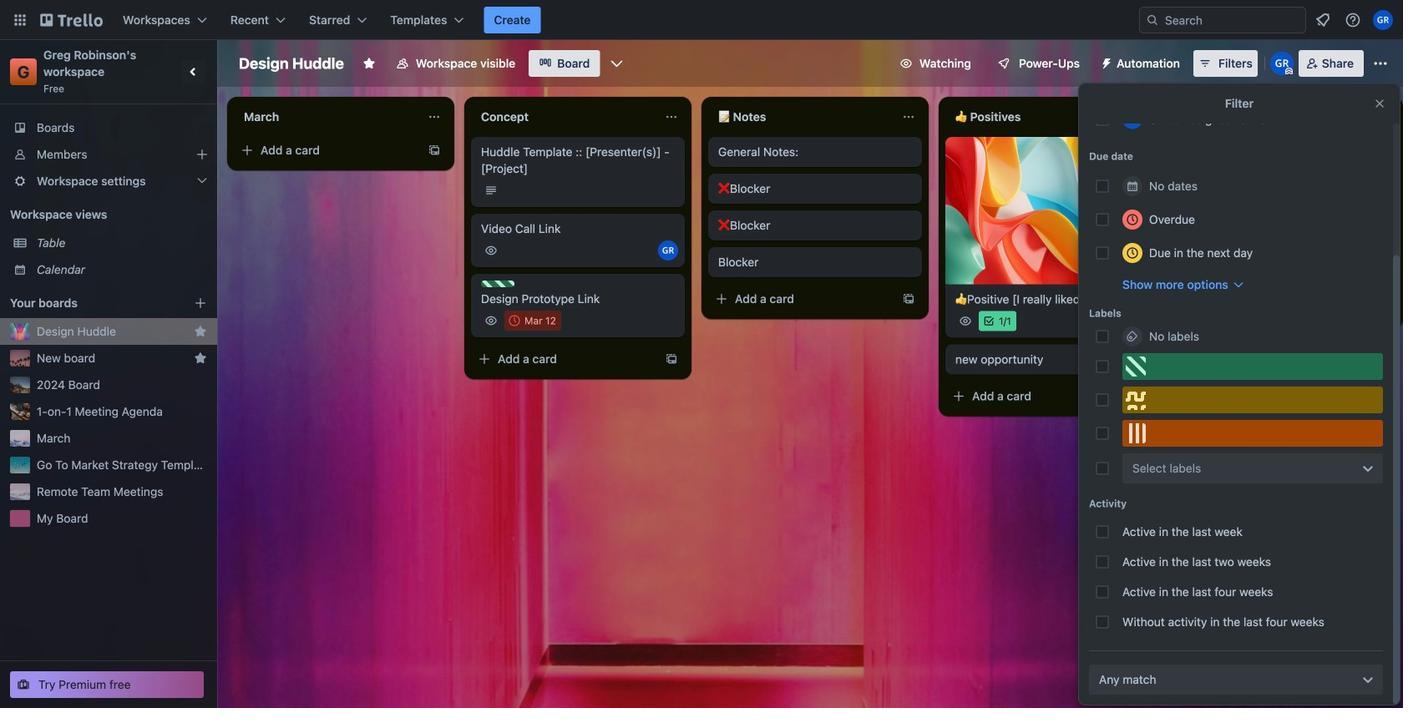 Task type: vqa. For each thing, say whether or not it's contained in the screenshot.
the topmost Starred Icon
yes



Task type: describe. For each thing, give the bounding box(es) containing it.
greg robinson (gregrobinson96) image
[[1373, 10, 1394, 30]]

close popover image
[[1373, 97, 1387, 110]]

1 horizontal spatial greg robinson (gregrobinson96) image
[[1123, 109, 1143, 129]]

0 horizontal spatial create from template… image
[[428, 144, 441, 157]]

color: green, title: none image
[[481, 281, 515, 287]]

primary element
[[0, 0, 1404, 40]]

1 vertical spatial create from template… image
[[1140, 390, 1153, 403]]

color: green, title: none element
[[1123, 353, 1383, 380]]

2 starred icon image from the top
[[194, 352, 207, 365]]

0 horizontal spatial greg robinson (gregrobinson96) image
[[658, 241, 678, 261]]

0 notifications image
[[1313, 10, 1333, 30]]

color: yellow, title: none element
[[1123, 387, 1383, 414]]

this member is an admin of this board. image
[[1286, 68, 1293, 75]]

1 starred icon image from the top
[[194, 325, 207, 338]]

add board image
[[194, 297, 207, 310]]

workspace navigation collapse icon image
[[182, 60, 206, 84]]



Task type: locate. For each thing, give the bounding box(es) containing it.
create from template… image
[[665, 353, 678, 366], [1140, 390, 1153, 403]]

search image
[[1146, 13, 1160, 27]]

customize views image
[[608, 55, 625, 72]]

2 vertical spatial greg robinson (gregrobinson96) image
[[658, 241, 678, 261]]

None text field
[[471, 104, 658, 130], [708, 104, 896, 130], [946, 104, 1133, 130], [471, 104, 658, 130], [708, 104, 896, 130], [946, 104, 1133, 130]]

your boards with 8 items element
[[10, 293, 169, 313]]

Board name text field
[[231, 50, 352, 77]]

Search field
[[1160, 8, 1306, 32]]

starred icon image
[[194, 325, 207, 338], [194, 352, 207, 365]]

1 horizontal spatial create from template… image
[[1140, 390, 1153, 403]]

1 vertical spatial create from template… image
[[902, 292, 916, 306]]

greg robinson (gregrobinson96) image
[[1271, 52, 1294, 75], [1123, 109, 1143, 129], [658, 241, 678, 261]]

show menu image
[[1373, 55, 1389, 72]]

star or unstar board image
[[362, 57, 376, 70]]

0 horizontal spatial create from template… image
[[665, 353, 678, 366]]

1 vertical spatial greg robinson (gregrobinson96) image
[[1123, 109, 1143, 129]]

0 vertical spatial create from template… image
[[428, 144, 441, 157]]

None checkbox
[[1193, 224, 1245, 244]]

1 vertical spatial starred icon image
[[194, 352, 207, 365]]

None checkbox
[[505, 311, 561, 331]]

open information menu image
[[1345, 12, 1362, 28]]

back to home image
[[40, 7, 103, 33]]

0 vertical spatial create from template… image
[[665, 353, 678, 366]]

sm image
[[1094, 50, 1117, 74]]

0 vertical spatial greg robinson (gregrobinson96) image
[[1271, 52, 1294, 75]]

1 horizontal spatial create from template… image
[[902, 292, 916, 306]]

color: orange, title: none element
[[1123, 420, 1383, 447]]

None text field
[[234, 104, 421, 130]]

create from template… image
[[428, 144, 441, 157], [902, 292, 916, 306]]

0 vertical spatial starred icon image
[[194, 325, 207, 338]]

2 horizontal spatial greg robinson (gregrobinson96) image
[[1271, 52, 1294, 75]]



